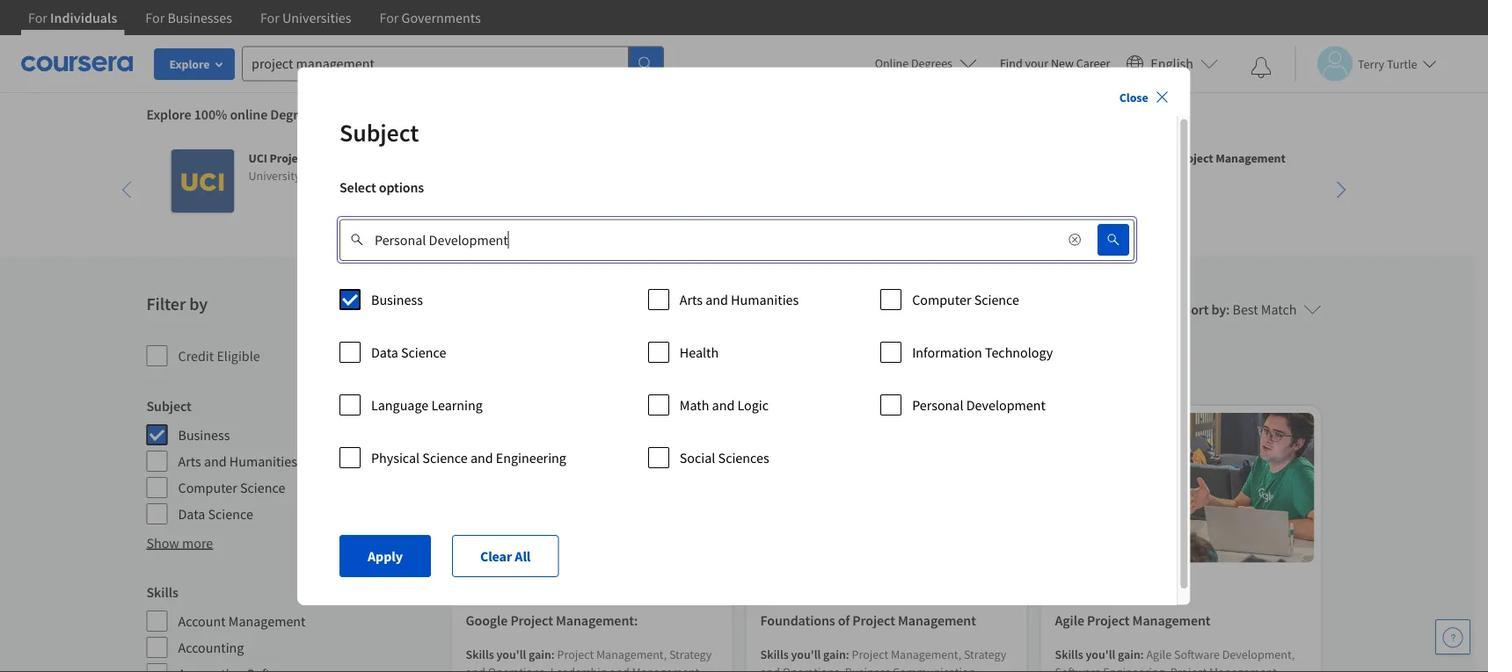 Task type: describe. For each thing, give the bounding box(es) containing it.
"project
[[617, 292, 704, 323]]

: down foundations of project management
[[846, 647, 849, 663]]

google project management (de) link
[[1040, 132, 1322, 230]]

credit eligible
[[178, 347, 260, 365]]

english
[[1151, 55, 1194, 73]]

options
[[379, 178, 424, 196]]

for for businesses
[[145, 9, 165, 26]]

university
[[249, 168, 300, 184]]

account
[[178, 613, 226, 631]]

agile
[[1055, 613, 1085, 630]]

management,
[[891, 647, 962, 663]]

show
[[146, 535, 179, 552]]

eligible
[[217, 347, 260, 365]]

language
[[372, 396, 429, 414]]

skills up operations,
[[760, 647, 789, 663]]

physical science and engineering
[[372, 449, 567, 467]]

apply
[[368, 548, 403, 565]]

social
[[680, 449, 716, 467]]

computer inside subject group
[[178, 479, 237, 497]]

foundations of project management
[[760, 613, 976, 630]]

uci
[[249, 150, 267, 166]]

sciences
[[719, 449, 770, 467]]

arts and humanities inside subject group
[[178, 453, 297, 471]]

coursera
[[435, 106, 489, 123]]

business inside subject group
[[178, 427, 230, 444]]

language learning
[[372, 396, 483, 414]]

computer science inside subject group
[[178, 479, 285, 497]]

project inside project management, strategy and operations, business communication
[[852, 647, 889, 663]]

clear all button
[[452, 535, 559, 578]]

explore
[[146, 106, 191, 123]]

irvine
[[371, 168, 400, 184]]

skills group
[[146, 582, 434, 673]]

learning
[[432, 396, 483, 414]]

show more
[[146, 535, 213, 552]]

filter by
[[146, 293, 208, 315]]

: down google project management:
[[551, 647, 555, 663]]

apply button
[[340, 535, 431, 578]]

accounting
[[178, 640, 244, 657]]

select subject options element
[[340, 282, 1135, 493]]

individuals
[[50, 9, 117, 26]]

management"
[[708, 292, 860, 323]]

: left the best
[[1226, 301, 1230, 318]]

development
[[967, 396, 1046, 414]]

and inside subject group
[[204, 453, 227, 471]]

clear all
[[481, 548, 531, 565]]

and left engineering
[[471, 449, 494, 467]]

by for sort
[[1212, 301, 1226, 318]]

strategy
[[964, 647, 1007, 663]]

1,000 results for "project management"
[[445, 292, 860, 323]]

skills you'll gain : for google
[[466, 647, 557, 663]]

and up health at bottom left
[[706, 291, 729, 308]]

google project management:
[[466, 613, 638, 630]]

engineering
[[496, 449, 567, 467]]

and inside project management, strategy and operations, business communication
[[760, 665, 780, 673]]

google project management (de)
[[1135, 150, 1286, 184]]

for individuals
[[28, 9, 117, 26]]

data inside subject group
[[178, 506, 205, 523]]

subject inside group
[[146, 398, 192, 415]]

management:
[[556, 613, 638, 630]]

close button
[[1113, 81, 1177, 113]]

skills you'll gain : for agile
[[1055, 647, 1147, 663]]

for for governments
[[380, 9, 399, 26]]

show notifications image
[[1251, 57, 1272, 78]]

for for individuals
[[28, 9, 47, 26]]

for businesses
[[145, 9, 232, 26]]

by for filter
[[189, 293, 208, 315]]

universities
[[282, 9, 351, 26]]

explore 100% online degrees and certificates on coursera
[[146, 106, 489, 123]]

online
[[230, 106, 268, 123]]

project up project management, strategy and operations, business communication
[[853, 613, 895, 630]]

english button
[[1119, 35, 1225, 92]]

on
[[417, 106, 432, 123]]

management inside skills group
[[229, 613, 306, 631]]

sort by : best match
[[1184, 301, 1297, 318]]

select options
[[340, 178, 424, 196]]

show more button
[[146, 533, 213, 554]]

credit
[[178, 347, 214, 365]]

foundations
[[760, 613, 835, 630]]

of inside uci project management university of california, irvine
[[303, 168, 313, 184]]

1,000
[[445, 292, 502, 323]]

technology
[[985, 344, 1054, 361]]

subject dialog
[[298, 67, 1191, 620]]

: down agile project management at right bottom
[[1141, 647, 1144, 663]]

google project management: link
[[466, 611, 718, 632]]

google for google
[[496, 583, 532, 599]]

data science inside subject group
[[178, 506, 253, 523]]

data inside select subject options element
[[372, 344, 399, 361]]

management for uci project management university of california, irvine
[[311, 150, 381, 166]]

search image
[[1107, 233, 1121, 247]]

personal development
[[913, 396, 1046, 414]]

computer science inside select subject options element
[[913, 291, 1020, 308]]

results
[[506, 292, 577, 323]]

(de)
[[1135, 168, 1158, 184]]

physical
[[372, 449, 420, 467]]

new
[[1051, 55, 1074, 71]]

clear
[[481, 548, 513, 565]]

skills down google project management:
[[466, 647, 494, 663]]



Task type: locate. For each thing, give the bounding box(es) containing it.
0 horizontal spatial arts and humanities
[[178, 453, 297, 471]]

clear search image
[[1068, 233, 1083, 247]]

0 horizontal spatial computer
[[178, 479, 237, 497]]

arts up more
[[178, 453, 201, 471]]

subject inside dialog
[[340, 117, 419, 148]]

1 vertical spatial data science
[[178, 506, 253, 523]]

and up more
[[204, 453, 227, 471]]

humanities inside select subject options element
[[731, 291, 799, 308]]

project inside google project management (de)
[[1175, 150, 1214, 166]]

1 horizontal spatial business
[[372, 291, 423, 308]]

arts inside select subject options element
[[680, 291, 703, 308]]

agile project management
[[1055, 613, 1211, 630]]

science
[[975, 291, 1020, 308], [401, 344, 447, 361], [423, 449, 468, 467], [240, 479, 285, 497], [208, 506, 253, 523]]

1 vertical spatial data
[[178, 506, 205, 523]]

for for universities
[[260, 9, 280, 26]]

skills you'll gain : up operations,
[[760, 647, 852, 663]]

1 horizontal spatial you'll
[[791, 647, 821, 663]]

project for google project management (de)
[[1175, 150, 1214, 166]]

google
[[1135, 150, 1173, 166], [496, 583, 532, 599], [466, 613, 508, 630]]

3 google image from the left
[[1058, 150, 1121, 213]]

2 horizontal spatial google image
[[1058, 150, 1121, 213]]

1 vertical spatial arts and humanities
[[178, 453, 297, 471]]

computer science up more
[[178, 479, 285, 497]]

account management
[[178, 613, 306, 631]]

gain
[[529, 647, 551, 663], [823, 647, 846, 663], [1118, 647, 1141, 663]]

1 vertical spatial arts
[[178, 453, 201, 471]]

2 vertical spatial business
[[845, 665, 890, 673]]

arts up health at bottom left
[[680, 291, 703, 308]]

you'll for agile
[[1086, 647, 1116, 663]]

for universities
[[260, 9, 351, 26]]

100%
[[194, 106, 227, 123]]

uci project management university of california, irvine
[[249, 150, 400, 184]]

1 horizontal spatial subject
[[340, 117, 419, 148]]

information technology
[[913, 344, 1054, 361]]

all
[[515, 548, 531, 565]]

for left universities
[[260, 9, 280, 26]]

project for uci project management university of california, irvine
[[270, 150, 308, 166]]

math
[[680, 396, 710, 414]]

0 vertical spatial google
[[1135, 150, 1173, 166]]

project
[[270, 150, 308, 166], [1175, 150, 1214, 166], [511, 613, 553, 630], [853, 613, 895, 630], [1087, 613, 1130, 630], [852, 647, 889, 663]]

3 gain from the left
[[1118, 647, 1141, 663]]

1 vertical spatial computer science
[[178, 479, 285, 497]]

help center image
[[1443, 627, 1464, 648]]

0 vertical spatial computer
[[913, 291, 972, 308]]

management for google project management (de)
[[1216, 150, 1286, 166]]

2 horizontal spatial business
[[845, 665, 890, 673]]

project for google project management:
[[511, 613, 553, 630]]

0 vertical spatial business
[[372, 291, 423, 308]]

business inside project management, strategy and operations, business communication
[[845, 665, 890, 673]]

california,
[[316, 168, 368, 184]]

None search field
[[242, 46, 664, 81]]

for left the businesses
[[145, 9, 165, 26]]

project management, strategy and operations, business communication
[[760, 647, 1013, 673]]

1 google image from the left
[[467, 150, 530, 213]]

business down foundations of project management
[[845, 665, 890, 673]]

you'll down agile project management at right bottom
[[1086, 647, 1116, 663]]

select
[[340, 178, 377, 196]]

1 horizontal spatial arts and humanities
[[680, 291, 799, 308]]

filter
[[146, 293, 186, 315]]

2 skills you'll gain : from the left
[[760, 647, 852, 663]]

0 vertical spatial arts
[[680, 291, 703, 308]]

computer science up information technology
[[913, 291, 1020, 308]]

1 horizontal spatial data science
[[372, 344, 447, 361]]

by right sort
[[1212, 301, 1226, 318]]

of right foundations at bottom
[[838, 613, 850, 630]]

1 horizontal spatial by
[[1212, 301, 1226, 318]]

data
[[372, 344, 399, 361], [178, 506, 205, 523]]

skills
[[146, 584, 178, 602], [466, 647, 494, 663], [760, 647, 789, 663], [1055, 647, 1084, 663]]

business left 1,000
[[372, 291, 423, 308]]

0 vertical spatial computer science
[[913, 291, 1020, 308]]

1 horizontal spatial arts
[[680, 291, 703, 308]]

foundations of project management link
[[760, 611, 1013, 632]]

best
[[1233, 301, 1258, 318]]

data science up more
[[178, 506, 253, 523]]

0 horizontal spatial you'll
[[497, 647, 526, 663]]

subject down credit
[[146, 398, 192, 415]]

1 vertical spatial computer
[[178, 479, 237, 497]]

for left the individuals
[[28, 9, 47, 26]]

data science inside select subject options element
[[372, 344, 447, 361]]

google up (de)
[[1135, 150, 1173, 166]]

banner navigation
[[14, 0, 495, 48]]

gain down agile project management at right bottom
[[1118, 647, 1141, 663]]

subject
[[340, 117, 419, 148], [146, 398, 192, 415]]

subject up irvine
[[340, 117, 419, 148]]

project for agile project management
[[1087, 613, 1130, 630]]

you'll for google
[[497, 647, 526, 663]]

business down credit
[[178, 427, 230, 444]]

and right degrees
[[321, 106, 344, 123]]

arts and humanities inside select subject options element
[[680, 291, 799, 308]]

computer up more
[[178, 479, 237, 497]]

math and logic
[[680, 396, 769, 414]]

2 for from the left
[[145, 9, 165, 26]]

0 horizontal spatial by
[[189, 293, 208, 315]]

0 horizontal spatial gain
[[529, 647, 551, 663]]

google for google project management (de)
[[1135, 150, 1173, 166]]

career
[[1077, 55, 1110, 71]]

logic
[[738, 396, 769, 414]]

humanities
[[731, 291, 799, 308], [229, 453, 297, 471]]

Search by keyword search field
[[375, 219, 1056, 261]]

operations,
[[783, 665, 843, 673]]

2 gain from the left
[[823, 647, 846, 663]]

0 vertical spatial arts and humanities
[[680, 291, 799, 308]]

business
[[372, 291, 423, 308], [178, 427, 230, 444], [845, 665, 890, 673]]

0 vertical spatial of
[[303, 168, 313, 184]]

0 horizontal spatial of
[[303, 168, 313, 184]]

social sciences
[[680, 449, 770, 467]]

skills up 'account'
[[146, 584, 178, 602]]

of
[[303, 168, 313, 184], [838, 613, 850, 630]]

1 skills you'll gain : from the left
[[466, 647, 557, 663]]

arts inside subject group
[[178, 453, 201, 471]]

google image
[[467, 150, 530, 213], [762, 150, 826, 213], [1058, 150, 1121, 213]]

skills you'll gain :
[[466, 647, 557, 663], [760, 647, 852, 663], [1055, 647, 1147, 663]]

for left governments
[[380, 9, 399, 26]]

1 vertical spatial google
[[496, 583, 532, 599]]

1 for from the left
[[28, 9, 47, 26]]

for
[[582, 292, 612, 323]]

google inside google project management (de)
[[1135, 150, 1173, 166]]

coursera image
[[21, 49, 133, 78]]

3 you'll from the left
[[1086, 647, 1116, 663]]

project inside uci project management university of california, irvine
[[270, 150, 308, 166]]

humanities inside subject group
[[229, 453, 297, 471]]

1 horizontal spatial computer science
[[913, 291, 1020, 308]]

1 gain from the left
[[529, 647, 551, 663]]

you'll up operations,
[[791, 647, 821, 663]]

for governments
[[380, 9, 481, 26]]

skills down agile
[[1055, 647, 1084, 663]]

agile project management link
[[1055, 611, 1308, 632]]

computer up information
[[913, 291, 972, 308]]

computer inside select subject options element
[[913, 291, 972, 308]]

skills inside group
[[146, 584, 178, 602]]

skills you'll gain : down agile
[[1055, 647, 1147, 663]]

1 horizontal spatial gain
[[823, 647, 846, 663]]

2 horizontal spatial gain
[[1118, 647, 1141, 663]]

0 vertical spatial data science
[[372, 344, 447, 361]]

your
[[1025, 55, 1049, 71]]

information
[[913, 344, 983, 361]]

0 horizontal spatial computer science
[[178, 479, 285, 497]]

computer
[[913, 291, 972, 308], [178, 479, 237, 497]]

university of california, irvine image
[[171, 150, 234, 213]]

computer science
[[913, 291, 1020, 308], [178, 479, 285, 497]]

more
[[182, 535, 213, 552]]

0 vertical spatial data
[[372, 344, 399, 361]]

1 vertical spatial business
[[178, 427, 230, 444]]

google down clear
[[466, 613, 508, 630]]

data science up language
[[372, 344, 447, 361]]

match
[[1261, 301, 1297, 318]]

management
[[311, 150, 381, 166], [1216, 150, 1286, 166], [898, 613, 976, 630], [1133, 613, 1211, 630], [229, 613, 306, 631]]

3 for from the left
[[260, 9, 280, 26]]

0 horizontal spatial subject
[[146, 398, 192, 415]]

management for agile project management
[[1133, 613, 1211, 630]]

management inside uci project management university of california, irvine
[[311, 150, 381, 166]]

gain down google project management:
[[529, 647, 551, 663]]

you'll down google project management:
[[497, 647, 526, 663]]

2 you'll from the left
[[791, 647, 821, 663]]

and
[[321, 106, 344, 123], [706, 291, 729, 308], [713, 396, 735, 414], [471, 449, 494, 467], [204, 453, 227, 471], [760, 665, 780, 673]]

find your new career
[[1000, 55, 1110, 71]]

1 horizontal spatial humanities
[[731, 291, 799, 308]]

data science
[[372, 344, 447, 361], [178, 506, 253, 523]]

2 google image from the left
[[762, 150, 826, 213]]

0 horizontal spatial humanities
[[229, 453, 297, 471]]

arts and humanities
[[680, 291, 799, 308], [178, 453, 297, 471]]

management inside google project management (de)
[[1216, 150, 1286, 166]]

you'll
[[497, 647, 526, 663], [791, 647, 821, 663], [1086, 647, 1116, 663]]

and left operations,
[[760, 665, 780, 673]]

business inside select subject options element
[[372, 291, 423, 308]]

0 vertical spatial humanities
[[731, 291, 799, 308]]

2 vertical spatial google
[[466, 613, 508, 630]]

businesses
[[168, 9, 232, 26]]

0 horizontal spatial skills you'll gain :
[[466, 647, 557, 663]]

skills you'll gain : down google project management:
[[466, 647, 557, 663]]

1 vertical spatial of
[[838, 613, 850, 630]]

of right university on the left of page
[[303, 168, 313, 184]]

project down foundations of project management
[[852, 647, 889, 663]]

2 horizontal spatial you'll
[[1086, 647, 1116, 663]]

health
[[680, 344, 719, 361]]

1 horizontal spatial google image
[[762, 150, 826, 213]]

0 horizontal spatial arts
[[178, 453, 201, 471]]

sort
[[1184, 301, 1209, 318]]

project down close button
[[1175, 150, 1214, 166]]

1 you'll from the left
[[497, 647, 526, 663]]

1 vertical spatial humanities
[[229, 453, 297, 471]]

google for google project management:
[[466, 613, 508, 630]]

arts
[[680, 291, 703, 308], [178, 453, 201, 471]]

gain for agile
[[1118, 647, 1141, 663]]

certificates
[[347, 106, 414, 123]]

project left management: at bottom
[[511, 613, 553, 630]]

0 horizontal spatial business
[[178, 427, 230, 444]]

1 horizontal spatial data
[[372, 344, 399, 361]]

gain up operations,
[[823, 647, 846, 663]]

close
[[1120, 89, 1148, 105]]

by right filter
[[189, 293, 208, 315]]

google down clear all
[[496, 583, 532, 599]]

find
[[1000, 55, 1023, 71]]

0 horizontal spatial google image
[[467, 150, 530, 213]]

1 horizontal spatial of
[[838, 613, 850, 630]]

personal
[[913, 396, 964, 414]]

find your new career link
[[991, 53, 1119, 75]]

2 horizontal spatial skills you'll gain :
[[1055, 647, 1147, 663]]

1 vertical spatial subject
[[146, 398, 192, 415]]

and right math
[[713, 396, 735, 414]]

0 horizontal spatial data science
[[178, 506, 253, 523]]

1 horizontal spatial computer
[[913, 291, 972, 308]]

0 vertical spatial subject
[[340, 117, 419, 148]]

1 horizontal spatial skills you'll gain :
[[760, 647, 852, 663]]

data up more
[[178, 506, 205, 523]]

degrees
[[270, 106, 318, 123]]

subject group
[[146, 396, 434, 526]]

project right agile
[[1087, 613, 1130, 630]]

governments
[[402, 9, 481, 26]]

data up language
[[372, 344, 399, 361]]

by
[[189, 293, 208, 315], [1212, 301, 1226, 318]]

gain for google
[[529, 647, 551, 663]]

0 horizontal spatial data
[[178, 506, 205, 523]]

4 for from the left
[[380, 9, 399, 26]]

3 skills you'll gain : from the left
[[1055, 647, 1147, 663]]

project up university on the left of page
[[270, 150, 308, 166]]



Task type: vqa. For each thing, say whether or not it's contained in the screenshot.
left Arts and Humanities
yes



